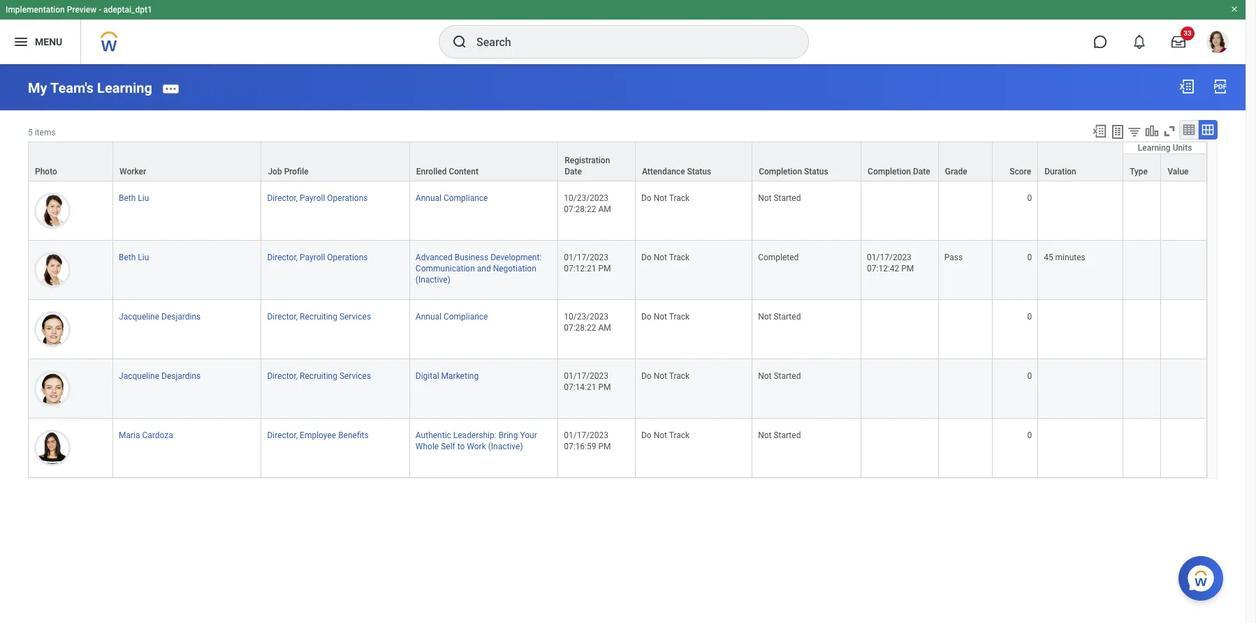 Task type: vqa. For each thing, say whether or not it's contained in the screenshot.
inbox icon
no



Task type: locate. For each thing, give the bounding box(es) containing it.
2 status from the left
[[804, 167, 828, 177]]

learning down expand/collapse chart icon
[[1138, 143, 1171, 153]]

0 vertical spatial annual compliance link
[[416, 191, 488, 203]]

pm right 07:14:21
[[598, 383, 611, 393]]

status inside popup button
[[804, 167, 828, 177]]

payroll
[[300, 193, 325, 203], [300, 253, 325, 263]]

45 minutes
[[1044, 253, 1085, 263]]

(inactive) down the bring
[[488, 442, 523, 452]]

0 vertical spatial operations
[[327, 193, 368, 203]]

1 do not track element from the top
[[641, 191, 690, 203]]

4 do not track from the top
[[641, 372, 690, 381]]

do not track element for 01/17/2023 07:12:21 pm
[[641, 250, 690, 263]]

0 vertical spatial recruiting
[[300, 312, 337, 322]]

jacqueline desjardins
[[119, 312, 201, 322], [119, 372, 201, 381]]

1 status from the left
[[687, 167, 711, 177]]

1 vertical spatial desjardins
[[161, 372, 201, 381]]

pass
[[944, 253, 963, 263]]

recruiting for annual compliance
[[300, 312, 337, 322]]

1 vertical spatial annual compliance
[[416, 312, 488, 322]]

annual compliance link down enrolled content
[[416, 191, 488, 203]]

toolbar inside my team's learning main content
[[1086, 120, 1218, 142]]

1 vertical spatial annual compliance link
[[416, 309, 488, 322]]

2 beth liu link from the top
[[119, 250, 149, 263]]

0 vertical spatial director, payroll operations
[[267, 193, 368, 203]]

1 vertical spatial jacqueline desjardins link
[[119, 369, 201, 381]]

2 started from the top
[[774, 312, 801, 322]]

1 director, payroll operations link from the top
[[267, 191, 368, 203]]

beth liu
[[119, 193, 149, 203], [119, 253, 149, 263]]

attendance
[[642, 167, 685, 177]]

director, payroll operations for advanced business development: communication and negotiation (inactive)
[[267, 253, 368, 263]]

annual compliance
[[416, 193, 488, 203], [416, 312, 488, 322]]

(inactive) down communication
[[416, 275, 450, 285]]

0 vertical spatial payroll
[[300, 193, 325, 203]]

completion for completion date
[[868, 167, 911, 177]]

registration date button
[[558, 142, 635, 181]]

0 vertical spatial desjardins
[[161, 312, 201, 322]]

0 for third "not started" 'element' from the top of the my team's learning main content
[[1027, 372, 1032, 381]]

pass element
[[944, 250, 963, 263]]

2 do not track from the top
[[641, 253, 690, 263]]

completion for completion status
[[759, 167, 802, 177]]

learning units
[[1138, 143, 1192, 153]]

2 director, payroll operations from the top
[[267, 253, 368, 263]]

pm for 01/17/2023 07:14:21 pm
[[598, 383, 611, 393]]

1 date from the left
[[565, 167, 582, 177]]

2 completion from the left
[[868, 167, 911, 177]]

1 do not track from the top
[[641, 193, 690, 203]]

5 do from the top
[[641, 431, 652, 441]]

employee's photo (beth liu) image for toolbar within the my team's learning main content
[[34, 252, 71, 288]]

0 vertical spatial services
[[339, 312, 371, 322]]

(inactive) inside advanced business development: communication and negotiation (inactive)
[[416, 275, 450, 285]]

duration button
[[1038, 142, 1123, 181]]

my team's learning element
[[28, 79, 152, 96]]

1 not started element from the top
[[758, 191, 801, 203]]

fullscreen image
[[1162, 123, 1177, 139]]

2 track from the top
[[669, 253, 690, 263]]

1 row from the top
[[28, 142, 1207, 181]]

beth for advanced business development: communication and negotiation (inactive)
[[119, 253, 136, 263]]

beth liu link
[[119, 191, 149, 203], [119, 250, 149, 263]]

date for completion date
[[913, 167, 930, 177]]

1 beth liu from the top
[[119, 193, 149, 203]]

maria cardoza link
[[119, 428, 173, 441]]

1 vertical spatial beth liu
[[119, 253, 149, 263]]

1 services from the top
[[339, 312, 371, 322]]

0 vertical spatial beth
[[119, 193, 136, 203]]

(inactive) inside "authentic leadership: bring your whole self to work (inactive)"
[[488, 442, 523, 452]]

annual compliance link down communication
[[416, 309, 488, 322]]

01/17/2023 inside 01/17/2023 07:12:21 pm
[[564, 253, 609, 263]]

1 vertical spatial liu
[[138, 253, 149, 263]]

close environment banner image
[[1230, 5, 1239, 13]]

director, payroll operations for annual compliance
[[267, 193, 368, 203]]

learning right team's
[[97, 79, 152, 96]]

2 liu from the top
[[138, 253, 149, 263]]

0 vertical spatial annual
[[416, 193, 441, 203]]

row
[[28, 142, 1207, 181], [28, 154, 1207, 181], [28, 181, 1207, 241], [28, 241, 1207, 300], [28, 300, 1207, 360], [28, 360, 1207, 419], [28, 419, 1207, 479]]

do not track element
[[641, 191, 690, 203], [641, 250, 690, 263], [641, 309, 690, 322], [641, 369, 690, 381], [641, 428, 690, 441]]

recruiting
[[300, 312, 337, 322], [300, 372, 337, 381]]

do for 01/17/2023 07:12:21 pm
[[641, 253, 652, 263]]

advanced
[[416, 253, 452, 263]]

0 vertical spatial employee's photo (jacqueline desjardins) image
[[34, 312, 71, 348]]

employee's photo (jacqueline desjardins) image
[[34, 312, 71, 348], [34, 371, 71, 407]]

toolbar
[[1086, 120, 1218, 142]]

1 10/23/2023 07:28:22 am from the top
[[564, 193, 611, 214]]

worker
[[119, 167, 146, 177]]

0 vertical spatial jacqueline desjardins link
[[119, 309, 201, 322]]

1 beth liu link from the top
[[119, 191, 149, 203]]

1 director, recruiting services from the top
[[267, 312, 371, 322]]

director, payroll operations link
[[267, 191, 368, 203], [267, 250, 368, 263]]

pm right 07:16:59 on the bottom left of the page
[[598, 442, 611, 452]]

2 director, recruiting services link from the top
[[267, 369, 371, 381]]

0
[[1027, 193, 1032, 203], [1027, 253, 1032, 263], [1027, 312, 1032, 322], [1027, 372, 1032, 381], [1027, 431, 1032, 441]]

pm inside 01/17/2023 07:16:59 pm
[[598, 442, 611, 452]]

learning inside the learning units popup button
[[1138, 143, 1171, 153]]

operations
[[327, 193, 368, 203], [327, 253, 368, 263]]

10/23/2023 07:28:22 am for services
[[564, 312, 611, 333]]

director, for director, employee benefits link
[[267, 431, 298, 441]]

5 director, from the top
[[267, 431, 298, 441]]

0 horizontal spatial learning
[[97, 79, 152, 96]]

4 track from the top
[[669, 372, 690, 381]]

completion inside completion status popup button
[[759, 167, 802, 177]]

0 horizontal spatial date
[[565, 167, 582, 177]]

10/23/2023 down 07:12:21
[[564, 312, 609, 322]]

0 vertical spatial liu
[[138, 193, 149, 203]]

2 beth liu from the top
[[119, 253, 149, 263]]

director, payroll operations
[[267, 193, 368, 203], [267, 253, 368, 263]]

1 jacqueline from the top
[[119, 312, 159, 322]]

1 operations from the top
[[327, 193, 368, 203]]

2 director, recruiting services from the top
[[267, 372, 371, 381]]

01/17/2023 inside 01/17/2023 07:12:42 pm
[[867, 253, 912, 263]]

1 horizontal spatial date
[[913, 167, 930, 177]]

1 vertical spatial recruiting
[[300, 372, 337, 381]]

1 vertical spatial am
[[598, 323, 611, 333]]

1 vertical spatial director, payroll operations
[[267, 253, 368, 263]]

2 desjardins from the top
[[161, 372, 201, 381]]

am for director, payroll operations
[[598, 205, 611, 214]]

whole
[[416, 442, 439, 452]]

1 horizontal spatial status
[[804, 167, 828, 177]]

cell
[[861, 181, 939, 241], [939, 181, 992, 241], [1038, 181, 1123, 241], [1123, 181, 1161, 241], [1161, 181, 1207, 241], [1123, 241, 1161, 300], [1161, 241, 1207, 300], [861, 300, 939, 360], [939, 300, 992, 360], [1038, 300, 1123, 360], [1123, 300, 1161, 360], [1161, 300, 1207, 360], [861, 360, 939, 419], [939, 360, 992, 419], [1038, 360, 1123, 419], [1123, 360, 1161, 419], [1161, 360, 1207, 419], [861, 419, 939, 479], [939, 419, 992, 479], [1038, 419, 1123, 479], [1123, 419, 1161, 479], [1161, 419, 1207, 479]]

my
[[28, 79, 47, 96]]

beth
[[119, 193, 136, 203], [119, 253, 136, 263]]

1 vertical spatial 07:28:22
[[564, 323, 596, 333]]

minutes
[[1055, 253, 1085, 263]]

5 do not track element from the top
[[641, 428, 690, 441]]

2 10/23/2023 from the top
[[564, 312, 609, 322]]

01/17/2023
[[564, 253, 609, 263], [867, 253, 912, 263], [564, 372, 609, 381], [564, 431, 609, 441]]

do not track for 01/17/2023 07:14:21 pm
[[641, 372, 690, 381]]

10/23/2023 07:28:22 am down 07:12:21
[[564, 312, 611, 333]]

0 vertical spatial annual compliance
[[416, 193, 488, 203]]

director, recruiting services
[[267, 312, 371, 322], [267, 372, 371, 381]]

4 0 from the top
[[1027, 372, 1032, 381]]

benefits
[[338, 431, 369, 441]]

07:12:42
[[867, 264, 899, 274]]

1 vertical spatial jacqueline
[[119, 372, 159, 381]]

1 vertical spatial employee's photo (jacqueline desjardins) image
[[34, 371, 71, 407]]

1 vertical spatial 10/23/2023
[[564, 312, 609, 322]]

1 vertical spatial director, recruiting services link
[[267, 369, 371, 381]]

1 started from the top
[[774, 193, 801, 203]]

3 do not track from the top
[[641, 312, 690, 322]]

1 vertical spatial beth liu link
[[119, 250, 149, 263]]

do
[[641, 193, 652, 203], [641, 253, 652, 263], [641, 312, 652, 322], [641, 372, 652, 381], [641, 431, 652, 441]]

4 do not track element from the top
[[641, 369, 690, 381]]

pm inside 01/17/2023 07:12:21 pm
[[598, 264, 611, 274]]

jacqueline desjardins link for annual
[[119, 309, 201, 322]]

negotiation
[[493, 264, 536, 274]]

status for completion status
[[804, 167, 828, 177]]

2 date from the left
[[913, 167, 930, 177]]

1 completion from the left
[[759, 167, 802, 177]]

2 compliance from the top
[[444, 312, 488, 322]]

date
[[565, 167, 582, 177], [913, 167, 930, 177]]

not
[[654, 193, 667, 203], [758, 193, 772, 203], [654, 253, 667, 263], [654, 312, 667, 322], [758, 312, 772, 322], [654, 372, 667, 381], [758, 372, 772, 381], [654, 431, 667, 441], [758, 431, 772, 441]]

0 vertical spatial beth liu link
[[119, 191, 149, 203]]

profile logan mcneil image
[[1207, 31, 1229, 56]]

compliance down content
[[444, 193, 488, 203]]

2 row from the top
[[28, 154, 1207, 181]]

started
[[774, 193, 801, 203], [774, 312, 801, 322], [774, 372, 801, 381], [774, 431, 801, 441]]

photo button
[[29, 142, 112, 181]]

pm for 01/17/2023 07:12:42 pm
[[901, 264, 914, 274]]

0 for 3rd "not started" 'element' from the bottom of the my team's learning main content
[[1027, 312, 1032, 322]]

3 started from the top
[[774, 372, 801, 381]]

0 horizontal spatial completion
[[759, 167, 802, 177]]

2 beth from the top
[[119, 253, 136, 263]]

communication
[[416, 264, 475, 274]]

0 vertical spatial employee's photo (beth liu) image
[[34, 193, 71, 229]]

maria
[[119, 431, 140, 441]]

45
[[1044, 253, 1053, 263]]

notifications large image
[[1132, 35, 1146, 49]]

07:28:22 up the 01/17/2023 07:14:21 pm
[[564, 323, 596, 333]]

beth for annual compliance
[[119, 193, 136, 203]]

1 vertical spatial services
[[339, 372, 371, 381]]

01/17/2023 up 07:12:42 on the top right of the page
[[867, 253, 912, 263]]

0 vertical spatial am
[[598, 205, 611, 214]]

annual
[[416, 193, 441, 203], [416, 312, 441, 322]]

value
[[1168, 167, 1189, 177]]

1 vertical spatial beth
[[119, 253, 136, 263]]

not started
[[758, 193, 801, 203], [758, 312, 801, 322], [758, 372, 801, 381], [758, 431, 801, 441]]

0 vertical spatial compliance
[[444, 193, 488, 203]]

0 vertical spatial (inactive)
[[416, 275, 450, 285]]

01/17/2023 inside 01/17/2023 07:16:59 pm
[[564, 431, 609, 441]]

liu
[[138, 193, 149, 203], [138, 253, 149, 263]]

0 vertical spatial director, payroll operations link
[[267, 191, 368, 203]]

jacqueline desjardins for annual
[[119, 312, 201, 322]]

1 employee's photo (beth liu) image from the top
[[34, 193, 71, 229]]

not started element
[[758, 191, 801, 203], [758, 309, 801, 322], [758, 369, 801, 381], [758, 428, 801, 441]]

0 horizontal spatial status
[[687, 167, 711, 177]]

annual down enrolled
[[416, 193, 441, 203]]

1 am from the top
[[598, 205, 611, 214]]

1 vertical spatial (inactive)
[[488, 442, 523, 452]]

1 vertical spatial employee's photo (beth liu) image
[[34, 252, 71, 288]]

1 jacqueline desjardins from the top
[[119, 312, 201, 322]]

2 am from the top
[[598, 323, 611, 333]]

pm right 07:12:21
[[598, 264, 611, 274]]

07:28:22
[[564, 205, 596, 214], [564, 323, 596, 333]]

registration
[[565, 156, 610, 165]]

07:16:59
[[564, 442, 596, 452]]

2 jacqueline desjardins link from the top
[[119, 369, 201, 381]]

enrolled
[[416, 167, 447, 177]]

Search Workday  search field
[[476, 27, 780, 57]]

director, recruiting services link
[[267, 309, 371, 322], [267, 369, 371, 381]]

07:28:22 down registration date
[[564, 205, 596, 214]]

10/23/2023 down registration date
[[564, 193, 609, 203]]

annual compliance link
[[416, 191, 488, 203], [416, 309, 488, 322]]

annual for director, recruiting services
[[416, 312, 441, 322]]

your
[[520, 431, 537, 441]]

1 beth from the top
[[119, 193, 136, 203]]

10/23/2023 07:28:22 am down registration date
[[564, 193, 611, 214]]

compliance for director, recruiting services
[[444, 312, 488, 322]]

completed
[[758, 253, 799, 263]]

2 do from the top
[[641, 253, 652, 263]]

learning units button
[[1123, 142, 1207, 154]]

2 director, payroll operations link from the top
[[267, 250, 368, 263]]

started for 4th "not started" 'element' from the bottom
[[774, 193, 801, 203]]

0 vertical spatial jacqueline
[[119, 312, 159, 322]]

01/17/2023 up 07:12:21
[[564, 253, 609, 263]]

do not track
[[641, 193, 690, 203], [641, 253, 690, 263], [641, 312, 690, 322], [641, 372, 690, 381], [641, 431, 690, 441]]

director, recruiting services for digital marketing
[[267, 372, 371, 381]]

4 row from the top
[[28, 241, 1207, 300]]

date down the registration
[[565, 167, 582, 177]]

2 not started from the top
[[758, 312, 801, 322]]

completion inside popup button
[[868, 167, 911, 177]]

4 do from the top
[[641, 372, 652, 381]]

2 0 from the top
[[1027, 253, 1032, 263]]

units
[[1173, 143, 1192, 153]]

1 annual compliance link from the top
[[416, 191, 488, 203]]

do not track element for 01/17/2023 07:14:21 pm
[[641, 369, 690, 381]]

date inside registration date
[[565, 167, 582, 177]]

do not track element for 10/23/2023 07:28:22 am
[[641, 191, 690, 203]]

1 employee's photo (jacqueline desjardins) image from the top
[[34, 312, 71, 348]]

do for 10/23/2023 07:28:22 am
[[641, 193, 652, 203]]

1 horizontal spatial completion
[[868, 167, 911, 177]]

2 annual from the top
[[416, 312, 441, 322]]

am down registration date
[[598, 205, 611, 214]]

1 vertical spatial annual
[[416, 312, 441, 322]]

2 annual compliance link from the top
[[416, 309, 488, 322]]

4 not started from the top
[[758, 431, 801, 441]]

0 vertical spatial jacqueline desjardins
[[119, 312, 201, 322]]

director, recruiting services for annual compliance
[[267, 312, 371, 322]]

authentic leadership: bring your whole self to work (inactive)
[[416, 431, 537, 452]]

1 vertical spatial operations
[[327, 253, 368, 263]]

grade
[[945, 167, 967, 177]]

-
[[99, 5, 101, 15]]

3 director, from the top
[[267, 312, 298, 322]]

am up the 01/17/2023 07:14:21 pm
[[598, 323, 611, 333]]

01/17/2023 for 07:14:21
[[564, 372, 609, 381]]

desjardins for annual
[[161, 312, 201, 322]]

1 annual compliance from the top
[[416, 193, 488, 203]]

1 director, from the top
[[267, 193, 298, 203]]

0 horizontal spatial (inactive)
[[416, 275, 450, 285]]

2 payroll from the top
[[300, 253, 325, 263]]

2 07:28:22 from the top
[[564, 323, 596, 333]]

profile
[[284, 167, 309, 177]]

do for 01/17/2023 07:14:21 pm
[[641, 372, 652, 381]]

4 started from the top
[[774, 431, 801, 441]]

pm inside the 01/17/2023 07:14:21 pm
[[598, 383, 611, 393]]

1 annual from the top
[[416, 193, 441, 203]]

1 vertical spatial compliance
[[444, 312, 488, 322]]

pm right 07:12:42 on the top right of the page
[[901, 264, 914, 274]]

annual compliance for director, recruiting services
[[416, 312, 488, 322]]

1 10/23/2023 from the top
[[564, 193, 609, 203]]

compliance for director, payroll operations
[[444, 193, 488, 203]]

compliance
[[444, 193, 488, 203], [444, 312, 488, 322]]

score
[[1010, 167, 1031, 177]]

2 do not track element from the top
[[641, 250, 690, 263]]

33
[[1184, 29, 1192, 37]]

marketing
[[441, 372, 479, 381]]

annual compliance down enrolled content
[[416, 193, 488, 203]]

1 horizontal spatial (inactive)
[[488, 442, 523, 452]]

01/17/2023 07:12:21 pm
[[564, 253, 611, 274]]

2 employee's photo (beth liu) image from the top
[[34, 252, 71, 288]]

annual compliance down communication
[[416, 312, 488, 322]]

0 vertical spatial 07:28:22
[[564, 205, 596, 214]]

completion
[[759, 167, 802, 177], [868, 167, 911, 177]]

3 track from the top
[[669, 312, 690, 322]]

2 jacqueline desjardins from the top
[[119, 372, 201, 381]]

2 jacqueline from the top
[[119, 372, 159, 381]]

4 director, from the top
[[267, 372, 298, 381]]

5 row from the top
[[28, 300, 1207, 360]]

pm inside 01/17/2023 07:12:42 pm
[[901, 264, 914, 274]]

0 vertical spatial 10/23/2023
[[564, 193, 609, 203]]

2 services from the top
[[339, 372, 371, 381]]

annual compliance link for director, payroll operations
[[416, 191, 488, 203]]

1 vertical spatial 10/23/2023 07:28:22 am
[[564, 312, 611, 333]]

1 horizontal spatial learning
[[1138, 143, 1171, 153]]

type
[[1130, 167, 1148, 177]]

registration date
[[565, 156, 610, 177]]

1 desjardins from the top
[[161, 312, 201, 322]]

1 vertical spatial director, payroll operations link
[[267, 250, 368, 263]]

01/17/2023 for 07:12:21
[[564, 253, 609, 263]]

annual down communication
[[416, 312, 441, 322]]

1 vertical spatial director, recruiting services
[[267, 372, 371, 381]]

1 07:28:22 from the top
[[564, 205, 596, 214]]

recruiting for digital marketing
[[300, 372, 337, 381]]

1 track from the top
[[669, 193, 690, 203]]

01/17/2023 up 07:16:59 on the bottom left of the page
[[564, 431, 609, 441]]

am
[[598, 205, 611, 214], [598, 323, 611, 333]]

employee
[[300, 431, 336, 441]]

7 row from the top
[[28, 419, 1207, 479]]

1 recruiting from the top
[[300, 312, 337, 322]]

2 operations from the top
[[327, 253, 368, 263]]

1 vertical spatial learning
[[1138, 143, 1171, 153]]

0 vertical spatial director, recruiting services link
[[267, 309, 371, 322]]

status inside "popup button"
[[687, 167, 711, 177]]

track for 10/23/2023 07:28:22 am
[[669, 193, 690, 203]]

employee's photo (beth liu) image
[[34, 193, 71, 229], [34, 252, 71, 288]]

01/17/2023 07:12:42 pm
[[867, 253, 914, 274]]

date left grade at top
[[913, 167, 930, 177]]

01/17/2023 up 07:14:21
[[564, 372, 609, 381]]

1 compliance from the top
[[444, 193, 488, 203]]

3 0 from the top
[[1027, 312, 1032, 322]]

0 vertical spatial beth liu
[[119, 193, 149, 203]]

0 vertical spatial director, recruiting services
[[267, 312, 371, 322]]

job
[[268, 167, 282, 177]]

0 vertical spatial 10/23/2023 07:28:22 am
[[564, 193, 611, 214]]

1 jacqueline desjardins link from the top
[[119, 309, 201, 322]]

2 10/23/2023 07:28:22 am from the top
[[564, 312, 611, 333]]

status
[[687, 167, 711, 177], [804, 167, 828, 177]]

01/17/2023 inside the 01/17/2023 07:14:21 pm
[[564, 372, 609, 381]]

jacqueline desjardins link
[[119, 309, 201, 322], [119, 369, 201, 381]]

1 vertical spatial payroll
[[300, 253, 325, 263]]

1 do from the top
[[641, 193, 652, 203]]

compliance down advanced business development: communication and negotiation (inactive)
[[444, 312, 488, 322]]

1 vertical spatial jacqueline desjardins
[[119, 372, 201, 381]]



Task type: describe. For each thing, give the bounding box(es) containing it.
10/23/2023 for director, payroll operations
[[564, 193, 609, 203]]

self
[[441, 442, 455, 452]]

1 not started from the top
[[758, 193, 801, 203]]

jacqueline desjardins link for digital
[[119, 369, 201, 381]]

operations for annual compliance
[[327, 193, 368, 203]]

completion date
[[868, 167, 930, 177]]

completion date button
[[861, 142, 938, 181]]

payroll for advanced business development: communication and negotiation (inactive)
[[300, 253, 325, 263]]

content
[[449, 167, 478, 177]]

annual compliance link for director, recruiting services
[[416, 309, 488, 322]]

enrolled content
[[416, 167, 478, 177]]

photo
[[35, 167, 57, 177]]

leadership:
[[453, 431, 496, 441]]

annual for director, payroll operations
[[416, 193, 441, 203]]

business
[[455, 253, 488, 263]]

01/17/2023 for 07:16:59
[[564, 431, 609, 441]]

advanced business development: communication and negotiation (inactive) link
[[416, 250, 542, 285]]

cardoza
[[142, 431, 173, 441]]

export to worksheets image
[[1109, 123, 1126, 140]]

attendance status
[[642, 167, 711, 177]]

and
[[477, 264, 491, 274]]

score button
[[992, 142, 1038, 181]]

annual compliance for director, payroll operations
[[416, 193, 488, 203]]

3 do not track element from the top
[[641, 309, 690, 322]]

enrolled content button
[[410, 142, 558, 181]]

payroll for annual compliance
[[300, 193, 325, 203]]

services for annual compliance
[[339, 312, 371, 322]]

menu
[[35, 36, 62, 47]]

do not track for 10/23/2023 07:28:22 am
[[641, 193, 690, 203]]

6 row from the top
[[28, 360, 1207, 419]]

my team's learning
[[28, 79, 152, 96]]

export to excel image
[[1092, 123, 1107, 139]]

adeptai_dpt1
[[103, 5, 152, 15]]

inbox large image
[[1172, 35, 1186, 49]]

export to excel image
[[1179, 78, 1195, 95]]

view printable version (pdf) image
[[1212, 78, 1229, 95]]

5 0 from the top
[[1027, 431, 1032, 441]]

track for 01/17/2023 07:14:21 pm
[[669, 372, 690, 381]]

started for third "not started" 'element' from the top of the my team's learning main content
[[774, 372, 801, 381]]

digital marketing
[[416, 372, 479, 381]]

date for registration date
[[565, 167, 582, 177]]

01/17/2023 07:14:21 pm
[[564, 372, 611, 393]]

director, payroll operations link for annual
[[267, 191, 368, 203]]

duration
[[1045, 167, 1076, 177]]

operations for advanced business development: communication and negotiation (inactive)
[[327, 253, 368, 263]]

5 do not track from the top
[[641, 431, 690, 441]]

advanced business development: communication and negotiation (inactive)
[[416, 253, 542, 285]]

value button
[[1161, 154, 1207, 181]]

07:12:21
[[564, 264, 596, 274]]

10/23/2023 07:28:22 am for operations
[[564, 193, 611, 214]]

pm for 01/17/2023 07:16:59 pm
[[598, 442, 611, 452]]

track for 01/17/2023 07:12:21 pm
[[669, 253, 690, 263]]

beth liu for annual
[[119, 193, 149, 203]]

5 items
[[28, 128, 56, 137]]

my team's learning main content
[[0, 64, 1246, 492]]

desjardins for digital
[[161, 372, 201, 381]]

type button
[[1123, 154, 1161, 181]]

liu for advanced
[[138, 253, 149, 263]]

director, for director, recruiting services "link" associated with annual
[[267, 312, 298, 322]]

1 0 from the top
[[1027, 193, 1032, 203]]

3 not started from the top
[[758, 372, 801, 381]]

completion status
[[759, 167, 828, 177]]

digital marketing link
[[416, 369, 479, 381]]

team's
[[50, 79, 94, 96]]

beth liu link for advanced
[[119, 250, 149, 263]]

employee's photo (beth liu) image for 'menu' banner
[[34, 193, 71, 229]]

director, employee benefits
[[267, 431, 369, 441]]

01/17/2023 07:16:59 pm
[[564, 431, 611, 452]]

menu banner
[[0, 0, 1246, 64]]

authentic leadership: bring your whole self to work (inactive) link
[[416, 428, 537, 452]]

preview
[[67, 5, 97, 15]]

expand table image
[[1201, 123, 1215, 137]]

5 track from the top
[[669, 431, 690, 441]]

completion status button
[[753, 142, 861, 181]]

row containing maria cardoza
[[28, 419, 1207, 479]]

table image
[[1182, 123, 1196, 137]]

authentic
[[416, 431, 451, 441]]

work
[[467, 442, 486, 452]]

expand/collapse chart image
[[1144, 123, 1160, 139]]

started for 3rd "not started" 'element' from the bottom of the my team's learning main content
[[774, 312, 801, 322]]

jacqueline desjardins for digital
[[119, 372, 201, 381]]

5
[[28, 128, 33, 137]]

status for attendance status
[[687, 167, 711, 177]]

10/23/2023 for director, recruiting services
[[564, 312, 609, 322]]

services for digital marketing
[[339, 372, 371, 381]]

beth liu link for annual
[[119, 191, 149, 203]]

started for 1st "not started" 'element' from the bottom
[[774, 431, 801, 441]]

attendance status button
[[636, 142, 752, 181]]

do not track for 01/17/2023 07:12:21 pm
[[641, 253, 690, 263]]

3 do from the top
[[641, 312, 652, 322]]

pm for 01/17/2023 07:12:21 pm
[[598, 264, 611, 274]]

menu button
[[0, 20, 81, 64]]

07:14:21
[[564, 383, 596, 393]]

search image
[[451, 34, 468, 50]]

maria cardoza
[[119, 431, 173, 441]]

digital
[[416, 372, 439, 381]]

07:28:22 for director, recruiting services
[[564, 323, 596, 333]]

items
[[35, 128, 56, 137]]

0 for completed element
[[1027, 253, 1032, 263]]

liu for annual
[[138, 193, 149, 203]]

row containing learning units
[[28, 142, 1207, 181]]

grade button
[[939, 142, 992, 181]]

employee's photo (maria cardoza) image
[[34, 430, 71, 467]]

director, recruiting services link for annual
[[267, 309, 371, 322]]

2 director, from the top
[[267, 253, 298, 263]]

row containing type
[[28, 154, 1207, 181]]

job profile
[[268, 167, 309, 177]]

completed element
[[758, 250, 799, 263]]

director, recruiting services link for digital
[[267, 369, 371, 381]]

implementation preview -   adeptai_dpt1
[[6, 5, 152, 15]]

director, for director, recruiting services "link" corresponding to digital
[[267, 372, 298, 381]]

am for director, recruiting services
[[598, 323, 611, 333]]

4 not started element from the top
[[758, 428, 801, 441]]

director, employee benefits link
[[267, 428, 369, 441]]

to
[[457, 442, 465, 452]]

2 not started element from the top
[[758, 309, 801, 322]]

jacqueline for annual compliance
[[119, 312, 159, 322]]

07:28:22 for director, payroll operations
[[564, 205, 596, 214]]

jacqueline for digital marketing
[[119, 372, 159, 381]]

director, payroll operations link for advanced
[[267, 250, 368, 263]]

2 employee's photo (jacqueline desjardins) image from the top
[[34, 371, 71, 407]]

01/17/2023 for 07:12:42
[[867, 253, 912, 263]]

0 vertical spatial learning
[[97, 79, 152, 96]]

job profile button
[[262, 142, 409, 181]]

development:
[[491, 253, 542, 263]]

beth liu for advanced
[[119, 253, 149, 263]]

33 button
[[1163, 27, 1195, 57]]

3 not started element from the top
[[758, 369, 801, 381]]

select to filter grid data image
[[1127, 124, 1142, 139]]

justify image
[[13, 34, 29, 50]]

bring
[[499, 431, 518, 441]]

3 row from the top
[[28, 181, 1207, 241]]

worker button
[[113, 142, 261, 181]]

implementation
[[6, 5, 65, 15]]



